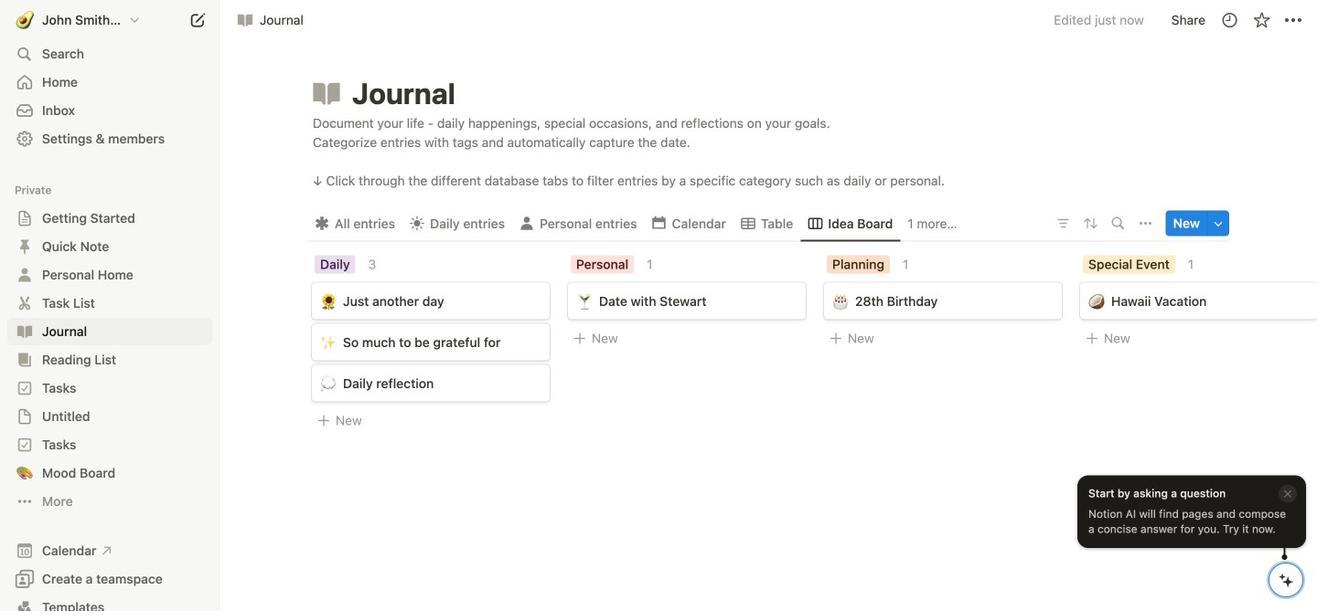 Task type: locate. For each thing, give the bounding box(es) containing it.
updates image
[[1221, 11, 1239, 29]]

open image
[[19, 298, 30, 309], [19, 412, 30, 423], [19, 468, 30, 479]]

2 tab from the left
[[734, 211, 801, 236]]

tab
[[307, 211, 403, 236], [734, 211, 801, 236], [801, 211, 900, 236]]

1 open image from the top
[[19, 298, 30, 309]]

6 open image from the top
[[19, 383, 30, 394]]

3 open image from the top
[[19, 270, 30, 281]]

1 vertical spatial open image
[[19, 412, 30, 423]]

new page image
[[187, 9, 209, 31]]

🎨 change page icon image
[[16, 463, 34, 485]]

🥥 image
[[1089, 292, 1105, 313]]

0 vertical spatial open image
[[19, 298, 30, 309]]

3 tab from the left
[[801, 211, 900, 236]]

open image
[[19, 213, 30, 224], [19, 242, 30, 252], [19, 270, 30, 281], [19, 327, 30, 338], [19, 355, 30, 366], [19, 383, 30, 394], [19, 440, 30, 451]]

2 open image from the top
[[19, 242, 30, 252]]

2 vertical spatial open image
[[19, 468, 30, 479]]

favorite image
[[1253, 11, 1271, 29]]

7 open image from the top
[[19, 440, 30, 451]]

tab list
[[307, 205, 1051, 242]]

change page icon image
[[310, 77, 343, 110]]

filter image
[[1056, 216, 1071, 231]]

1 tab from the left
[[307, 211, 403, 236]]



Task type: describe. For each thing, give the bounding box(es) containing it.
1 open image from the top
[[19, 213, 30, 224]]

✨ image
[[320, 333, 337, 354]]

🌻 image
[[320, 292, 337, 313]]

🎨 image
[[16, 463, 33, 485]]

search image
[[1112, 217, 1125, 230]]

3 open image from the top
[[19, 468, 30, 479]]

🎂 image
[[832, 292, 849, 313]]

4 open image from the top
[[19, 327, 30, 338]]

sort image
[[1081, 214, 1101, 233]]

2 open image from the top
[[19, 412, 30, 423]]

5 open image from the top
[[19, 355, 30, 366]]

🥑 image
[[16, 9, 34, 33]]

close tooltip image
[[1283, 488, 1293, 501]]

💭 image
[[320, 374, 337, 396]]

🍸 image
[[576, 292, 593, 313]]



Task type: vqa. For each thing, say whether or not it's contained in the screenshot.
👋 Icon
no



